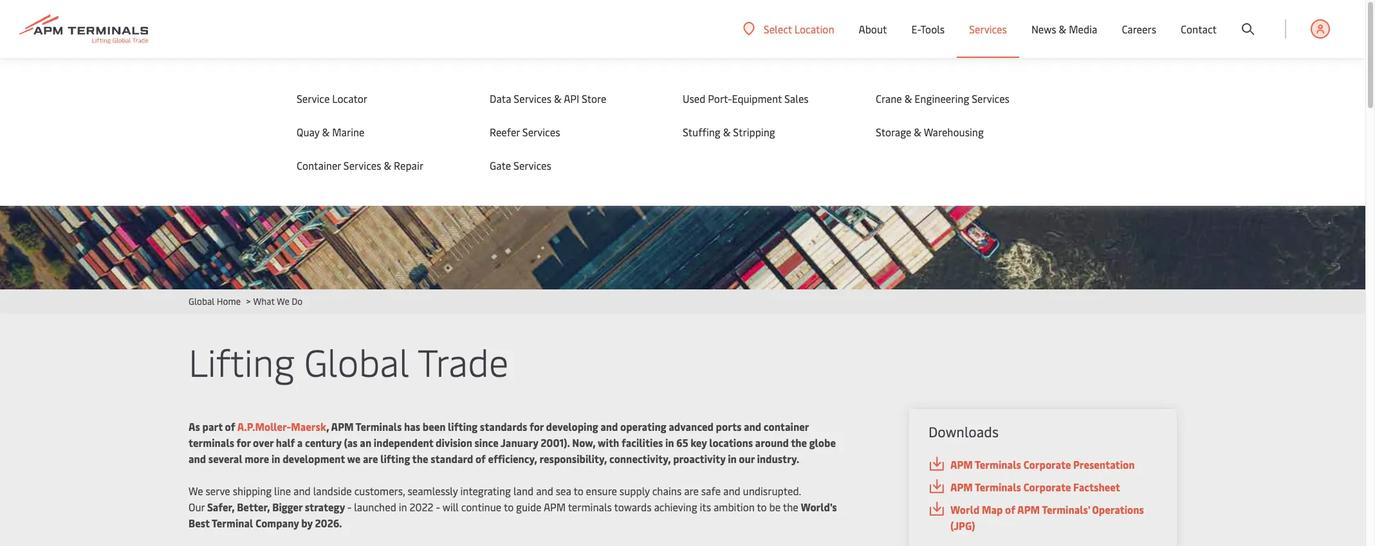 Task type: vqa. For each thing, say whether or not it's contained in the screenshot.
best
yes



Task type: describe. For each thing, give the bounding box(es) containing it.
globe
[[809, 436, 836, 450]]

and up 'with'
[[600, 420, 618, 434]]

news & media button
[[1031, 0, 1097, 58]]

our
[[739, 452, 755, 466]]

serve
[[206, 484, 230, 498]]

e-tools button
[[911, 0, 945, 58]]

industry.
[[757, 452, 799, 466]]

key
[[691, 436, 707, 450]]

continue
[[461, 500, 501, 514]]

apm terminals corporate factsheet
[[950, 480, 1120, 494]]

our
[[189, 500, 205, 514]]

sea
[[556, 484, 571, 498]]

apm terminals corporate presentation
[[950, 458, 1135, 472]]

service
[[297, 91, 330, 106]]

1 horizontal spatial terminals
[[568, 500, 612, 514]]

century
[[305, 436, 342, 450]]

as part of a.p.moller-maersk
[[189, 420, 326, 434]]

independent
[[374, 436, 433, 450]]

now,
[[572, 436, 596, 450]]

crane & engineering services link
[[876, 91, 1043, 106]]

services for reefer services
[[522, 125, 560, 139]]

what
[[253, 295, 275, 308]]

0 vertical spatial global
[[189, 295, 214, 308]]

proactivity
[[673, 452, 726, 466]]

1 vertical spatial the
[[412, 452, 428, 466]]

quay & marine
[[297, 125, 365, 139]]

its
[[700, 500, 711, 514]]

map
[[982, 503, 1003, 517]]

service locator
[[297, 91, 367, 106]]

safe
[[701, 484, 721, 498]]

apm terminals corporate factsheet link
[[929, 479, 1158, 495]]

standards
[[480, 420, 527, 434]]

line
[[274, 484, 291, 498]]

e-
[[911, 22, 921, 36]]

services for data services & api store
[[514, 91, 551, 106]]

launched
[[354, 500, 396, 514]]

reefer
[[490, 125, 520, 139]]

facilities
[[622, 436, 663, 450]]

gate services
[[490, 158, 551, 172]]

api
[[564, 91, 579, 106]]

terminals for apm terminals corporate presentation
[[975, 458, 1021, 472]]

select
[[764, 22, 792, 36]]

storage & warehousing link
[[876, 125, 1043, 139]]

services for container services & repair
[[344, 158, 381, 172]]

in left our
[[728, 452, 737, 466]]

strategy
[[305, 500, 345, 514]]

quay
[[297, 125, 320, 139]]

apm terminals lazaro image
[[0, 58, 1365, 290]]

corporate for presentation
[[1023, 458, 1071, 472]]

gate
[[490, 158, 511, 172]]

careers
[[1122, 22, 1156, 36]]

division
[[436, 436, 472, 450]]

shipping
[[233, 484, 272, 498]]

best
[[189, 516, 210, 530]]

engineering
[[915, 91, 969, 106]]

development
[[283, 452, 345, 466]]

0 horizontal spatial lifting
[[380, 452, 410, 466]]

, apm terminals has been lifting standards for developing and operating advanced ports and container terminals for over half a century (as an independent division since january 2001). now, with facilities in 65 key locations around the globe and several more in development we are lifting the standard of efficiency, responsibility, connectivity, proactivity in our industry.
[[189, 420, 836, 466]]

apm down sea
[[544, 500, 566, 514]]

terminals inside , apm terminals has been lifting standards for developing and operating advanced ports and container terminals for over half a century (as an independent division since january 2001). now, with facilities in 65 key locations around the globe and several more in development we are lifting the standard of efficiency, responsibility, connectivity, proactivity in our industry.
[[189, 436, 234, 450]]

be
[[769, 500, 781, 514]]

data services & api store link
[[490, 91, 657, 106]]

services for gate services
[[514, 158, 551, 172]]

world
[[950, 503, 980, 517]]

an
[[360, 436, 371, 450]]

trade
[[418, 336, 509, 387]]

& for crane & engineering services
[[904, 91, 912, 106]]

container services & repair
[[297, 158, 423, 172]]

presentation
[[1073, 458, 1135, 472]]

2 vertical spatial the
[[783, 500, 798, 514]]

since
[[475, 436, 499, 450]]

apm terminals corporate presentation link
[[929, 457, 1158, 473]]

locations
[[709, 436, 753, 450]]

apm inside world map of apm terminals' operations (jpg)
[[1017, 503, 1040, 517]]

of inside , apm terminals has been lifting standards for developing and operating advanced ports and container terminals for over half a century (as an independent division since january 2001). now, with facilities in 65 key locations around the globe and several more in development we are lifting the standard of efficiency, responsibility, connectivity, proactivity in our industry.
[[476, 452, 486, 466]]

2026.
[[315, 516, 342, 530]]

developing
[[546, 420, 598, 434]]

over
[[253, 436, 274, 450]]

we serve shipping line and landside customers, seamlessly integrating land and sea to ensure supply chains are safe and undisrupted. our
[[189, 484, 801, 514]]

home
[[217, 295, 241, 308]]

part
[[202, 420, 223, 434]]

lifting global trade
[[189, 336, 509, 387]]

to inside "we serve shipping line and landside customers, seamlessly integrating land and sea to ensure supply chains are safe and undisrupted. our"
[[574, 484, 583, 498]]

65
[[676, 436, 688, 450]]

downloads
[[929, 422, 999, 441]]

ports
[[716, 420, 742, 434]]

a.p.moller-maersk link
[[237, 420, 326, 434]]

1 horizontal spatial global
[[304, 336, 409, 387]]

2001).
[[541, 436, 570, 450]]

maersk
[[291, 420, 326, 434]]



Task type: locate. For each thing, give the bounding box(es) containing it.
landside
[[313, 484, 352, 498]]

2 horizontal spatial of
[[1005, 503, 1015, 517]]

1 - from the left
[[347, 500, 352, 514]]

,
[[326, 420, 329, 434]]

2022
[[410, 500, 433, 514]]

apm right ,
[[331, 420, 354, 434]]

a.p.moller-
[[237, 420, 291, 434]]

port-
[[708, 91, 732, 106]]

in left 65
[[665, 436, 674, 450]]

supply
[[620, 484, 650, 498]]

the down the 'independent'
[[412, 452, 428, 466]]

apm down downloads
[[950, 458, 973, 472]]

for up the january
[[530, 420, 544, 434]]

are right 'we'
[[363, 452, 378, 466]]

0 vertical spatial terminals
[[356, 420, 402, 434]]

the right be
[[783, 500, 798, 514]]

standard
[[431, 452, 473, 466]]

-
[[347, 500, 352, 514], [436, 500, 440, 514]]

1 horizontal spatial are
[[684, 484, 699, 498]]

terminals
[[356, 420, 402, 434], [975, 458, 1021, 472], [975, 480, 1021, 494]]

- left "will"
[[436, 500, 440, 514]]

location
[[795, 22, 834, 36]]

of for as
[[225, 420, 235, 434]]

in left 2022
[[399, 500, 407, 514]]

1 horizontal spatial to
[[574, 484, 583, 498]]

services right "tools" at the right top of the page
[[969, 22, 1007, 36]]

& right the stuffing
[[723, 125, 731, 139]]

services right the data
[[514, 91, 551, 106]]

corporate inside apm terminals corporate factsheet link
[[1023, 480, 1071, 494]]

1 vertical spatial are
[[684, 484, 699, 498]]

used
[[683, 91, 706, 106]]

0 vertical spatial lifting
[[448, 420, 478, 434]]

and right line
[[293, 484, 311, 498]]

to right sea
[[574, 484, 583, 498]]

crane
[[876, 91, 902, 106]]

services down marine
[[344, 158, 381, 172]]

corporate for factsheet
[[1023, 480, 1071, 494]]

0 horizontal spatial -
[[347, 500, 352, 514]]

and left sea
[[536, 484, 553, 498]]

global
[[189, 295, 214, 308], [304, 336, 409, 387]]

1 vertical spatial of
[[476, 452, 486, 466]]

lifting up 'division'
[[448, 420, 478, 434]]

connectivity,
[[609, 452, 671, 466]]

2 - from the left
[[436, 500, 440, 514]]

0 horizontal spatial to
[[504, 500, 514, 514]]

terminals inside apm terminals corporate presentation 'link'
[[975, 458, 1021, 472]]

service locator link
[[297, 91, 464, 106]]

the down "container"
[[791, 436, 807, 450]]

advanced
[[669, 420, 714, 434]]

terminals down 'ensure'
[[568, 500, 612, 514]]

warehousing
[[924, 125, 984, 139]]

guide
[[516, 500, 542, 514]]

for left over
[[237, 436, 251, 450]]

ambition
[[714, 500, 755, 514]]

1 horizontal spatial for
[[530, 420, 544, 434]]

of right map
[[1005, 503, 1015, 517]]

we
[[347, 452, 361, 466]]

operating
[[620, 420, 666, 434]]

services
[[969, 22, 1007, 36], [514, 91, 551, 106], [972, 91, 1010, 106], [522, 125, 560, 139], [344, 158, 381, 172], [514, 158, 551, 172]]

in
[[665, 436, 674, 450], [272, 452, 280, 466], [728, 452, 737, 466], [399, 500, 407, 514]]

of right part
[[225, 420, 235, 434]]

careers button
[[1122, 0, 1156, 58]]

global home link
[[189, 295, 241, 308]]

select location button
[[743, 22, 834, 36]]

are inside "we serve shipping line and landside customers, seamlessly integrating land and sea to ensure supply chains are safe and undisrupted. our"
[[684, 484, 699, 498]]

& for quay & marine
[[322, 125, 330, 139]]

0 vertical spatial of
[[225, 420, 235, 434]]

1 vertical spatial global
[[304, 336, 409, 387]]

& for stuffing & stripping
[[723, 125, 731, 139]]

used port-equipment sales
[[683, 91, 809, 106]]

crane & engineering services
[[876, 91, 1010, 106]]

apm up world
[[950, 480, 973, 494]]

0 vertical spatial we
[[277, 295, 289, 308]]

chains
[[652, 484, 682, 498]]

e-tools
[[911, 22, 945, 36]]

0 horizontal spatial are
[[363, 452, 378, 466]]

we inside "we serve shipping line and landside customers, seamlessly integrating land and sea to ensure supply chains are safe and undisrupted. our"
[[189, 484, 203, 498]]

better,
[[237, 500, 270, 514]]

1 horizontal spatial we
[[277, 295, 289, 308]]

quay & marine link
[[297, 125, 464, 139]]

0 horizontal spatial we
[[189, 484, 203, 498]]

1 vertical spatial terminals
[[568, 500, 612, 514]]

1 vertical spatial terminals
[[975, 458, 1021, 472]]

0 horizontal spatial for
[[237, 436, 251, 450]]

been
[[423, 420, 446, 434]]

& right storage on the top of the page
[[914, 125, 922, 139]]

land
[[513, 484, 534, 498]]

corporate down apm terminals corporate presentation 'link'
[[1023, 480, 1071, 494]]

a
[[297, 436, 303, 450]]

responsibility,
[[540, 452, 607, 466]]

- down landside
[[347, 500, 352, 514]]

stripping
[[733, 125, 775, 139]]

news
[[1031, 22, 1056, 36]]

services down 'data services & api store'
[[522, 125, 560, 139]]

container
[[764, 420, 809, 434]]

terminals down part
[[189, 436, 234, 450]]

& for news & media
[[1059, 22, 1066, 36]]

0 horizontal spatial global
[[189, 295, 214, 308]]

storage & warehousing
[[876, 125, 984, 139]]

for
[[530, 420, 544, 434], [237, 436, 251, 450]]

by
[[301, 516, 313, 530]]

0 horizontal spatial of
[[225, 420, 235, 434]]

about button
[[859, 0, 887, 58]]

& inside popup button
[[1059, 22, 1066, 36]]

1 vertical spatial lifting
[[380, 452, 410, 466]]

& for storage & warehousing
[[914, 125, 922, 139]]

we left the do
[[277, 295, 289, 308]]

select location
[[764, 22, 834, 36]]

to left guide
[[504, 500, 514, 514]]

of down since
[[476, 452, 486, 466]]

0 vertical spatial are
[[363, 452, 378, 466]]

media
[[1069, 22, 1097, 36]]

services up the storage & warehousing link
[[972, 91, 1010, 106]]

we up our
[[189, 484, 203, 498]]

lifting down the 'independent'
[[380, 452, 410, 466]]

& right the quay
[[322, 125, 330, 139]]

2 corporate from the top
[[1023, 480, 1071, 494]]

of
[[225, 420, 235, 434], [476, 452, 486, 466], [1005, 503, 1015, 517]]

corporate inside apm terminals corporate presentation 'link'
[[1023, 458, 1071, 472]]

are inside , apm terminals has been lifting standards for developing and operating advanced ports and container terminals for over half a century (as an independent division since january 2001). now, with facilities in 65 key locations around the globe and several more in development we are lifting the standard of efficiency, responsibility, connectivity, proactivity in our industry.
[[363, 452, 378, 466]]

container
[[297, 158, 341, 172]]

& right crane
[[904, 91, 912, 106]]

do
[[292, 295, 303, 308]]

locator
[[332, 91, 367, 106]]

are
[[363, 452, 378, 466], [684, 484, 699, 498]]

terminals up the apm terminals corporate factsheet
[[975, 458, 1021, 472]]

terminals inside , apm terminals has been lifting standards for developing and operating advanced ports and container terminals for over half a century (as an independent division since january 2001). now, with facilities in 65 key locations around the globe and several more in development we are lifting the standard of efficiency, responsibility, connectivity, proactivity in our industry.
[[356, 420, 402, 434]]

more
[[245, 452, 269, 466]]

& left repair
[[384, 158, 391, 172]]

contact
[[1181, 22, 1217, 36]]

lifting
[[448, 420, 478, 434], [380, 452, 410, 466]]

contact button
[[1181, 0, 1217, 58]]

we
[[277, 295, 289, 308], [189, 484, 203, 498]]

customers,
[[354, 484, 405, 498]]

1 vertical spatial we
[[189, 484, 203, 498]]

0 vertical spatial terminals
[[189, 436, 234, 450]]

apm inside 'link'
[[950, 458, 973, 472]]

and right ports
[[744, 420, 761, 434]]

of for world
[[1005, 503, 1015, 517]]

& right news at the right of page
[[1059, 22, 1066, 36]]

terminals for apm terminals corporate factsheet
[[975, 480, 1021, 494]]

1 vertical spatial corporate
[[1023, 480, 1071, 494]]

1 horizontal spatial of
[[476, 452, 486, 466]]

&
[[1059, 22, 1066, 36], [554, 91, 562, 106], [904, 91, 912, 106], [322, 125, 330, 139], [723, 125, 731, 139], [914, 125, 922, 139], [384, 158, 391, 172]]

apm down the apm terminals corporate factsheet
[[1017, 503, 1040, 517]]

in down half
[[272, 452, 280, 466]]

2 horizontal spatial to
[[757, 500, 767, 514]]

0 vertical spatial the
[[791, 436, 807, 450]]

bigger
[[272, 500, 303, 514]]

0 vertical spatial for
[[530, 420, 544, 434]]

0 horizontal spatial terminals
[[189, 436, 234, 450]]

1 horizontal spatial -
[[436, 500, 440, 514]]

2 vertical spatial terminals
[[975, 480, 1021, 494]]

corporate up apm terminals corporate factsheet link
[[1023, 458, 1071, 472]]

& left api
[[554, 91, 562, 106]]

to left be
[[757, 500, 767, 514]]

reefer services link
[[490, 125, 657, 139]]

terminals up an
[[356, 420, 402, 434]]

factsheet
[[1073, 480, 1120, 494]]

are left safe in the bottom right of the page
[[684, 484, 699, 498]]

lifting
[[189, 336, 295, 387]]

terminals up map
[[975, 480, 1021, 494]]

seamlessly
[[408, 484, 458, 498]]

operations
[[1092, 503, 1144, 517]]

undisrupted.
[[743, 484, 801, 498]]

store
[[582, 91, 606, 106]]

world's
[[801, 500, 837, 514]]

2 vertical spatial of
[[1005, 503, 1015, 517]]

marine
[[332, 125, 365, 139]]

and left several
[[189, 452, 206, 466]]

1 corporate from the top
[[1023, 458, 1071, 472]]

(jpg)
[[950, 519, 975, 533]]

safer,
[[207, 500, 235, 514]]

equipment
[[732, 91, 782, 106]]

services right gate
[[514, 158, 551, 172]]

terminals inside apm terminals corporate factsheet link
[[975, 480, 1021, 494]]

stuffing
[[683, 125, 721, 139]]

1 vertical spatial for
[[237, 436, 251, 450]]

has
[[404, 420, 420, 434]]

used port-equipment sales link
[[683, 91, 850, 106]]

data services & api store
[[490, 91, 606, 106]]

(as
[[344, 436, 358, 450]]

and up the ambition
[[723, 484, 740, 498]]

0 vertical spatial corporate
[[1023, 458, 1071, 472]]

apm inside , apm terminals has been lifting standards for developing and operating advanced ports and container terminals for over half a century (as an independent division since january 2001). now, with facilities in 65 key locations around the globe and several more in development we are lifting the standard of efficiency, responsibility, connectivity, proactivity in our industry.
[[331, 420, 354, 434]]

1 horizontal spatial lifting
[[448, 420, 478, 434]]

as
[[189, 420, 200, 434]]

company
[[255, 516, 299, 530]]

about
[[859, 22, 887, 36]]

stuffing & stripping
[[683, 125, 775, 139]]

of inside world map of apm terminals' operations (jpg)
[[1005, 503, 1015, 517]]

stuffing & stripping link
[[683, 125, 850, 139]]

january
[[501, 436, 538, 450]]



